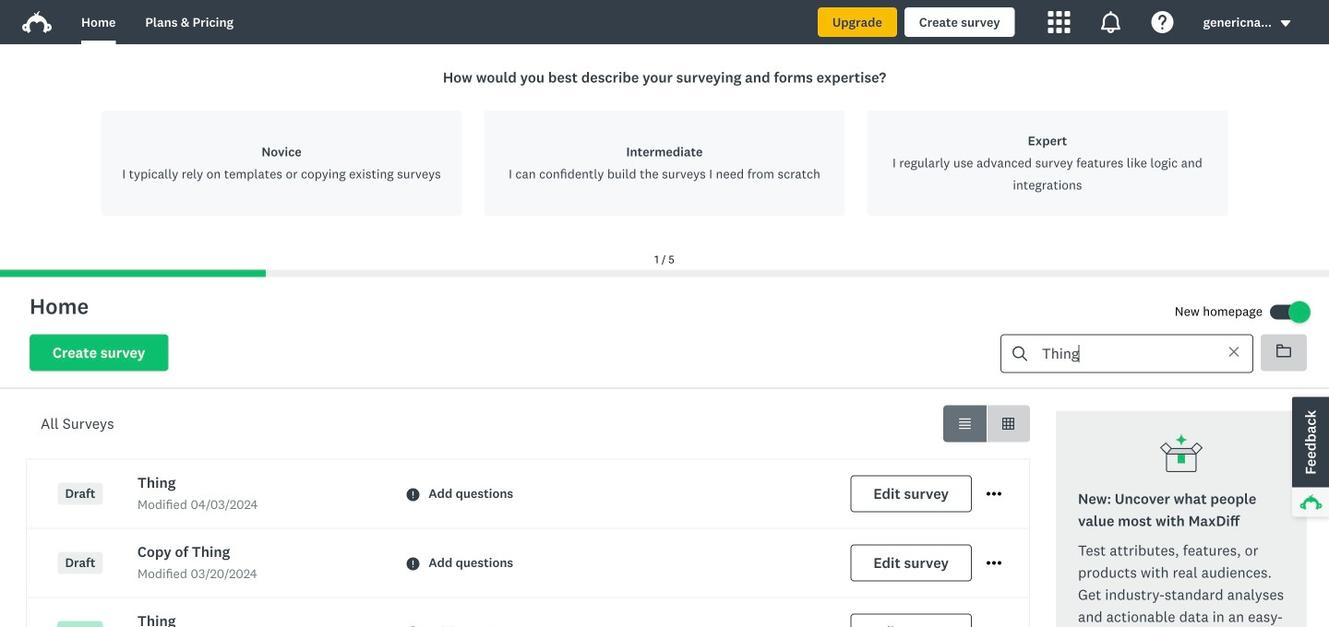 Task type: vqa. For each thing, say whether or not it's contained in the screenshot.
"XCircle" image
no



Task type: describe. For each thing, give the bounding box(es) containing it.
1 open menu image from the top
[[987, 487, 1002, 502]]

notification center icon image
[[1100, 11, 1122, 33]]

1 folders image from the top
[[1277, 344, 1291, 359]]

Search text field
[[1027, 336, 1212, 372]]

4 open menu image from the top
[[987, 562, 1002, 566]]

clear search image
[[1228, 346, 1241, 359]]

max diff icon image
[[1159, 433, 1204, 478]]



Task type: locate. For each thing, give the bounding box(es) containing it.
open menu image
[[987, 487, 1002, 502], [987, 493, 1002, 496], [987, 556, 1002, 571], [987, 562, 1002, 566]]

1 brand logo image from the top
[[22, 7, 52, 37]]

folders image
[[1277, 344, 1291, 359], [1277, 345, 1291, 358]]

group
[[943, 406, 1030, 443]]

dialog
[[0, 44, 1329, 277]]

search image
[[1013, 347, 1027, 361], [1013, 347, 1027, 361]]

2 open menu image from the top
[[987, 493, 1002, 496]]

warning image
[[406, 558, 419, 571]]

warning image
[[406, 489, 419, 502]]

2 brand logo image from the top
[[22, 11, 52, 33]]

2 folders image from the top
[[1277, 345, 1291, 358]]

products icon image
[[1048, 11, 1071, 33], [1048, 11, 1071, 33]]

dropdown arrow icon image
[[1279, 17, 1292, 30], [1281, 20, 1291, 27]]

help icon image
[[1152, 11, 1174, 33]]

3 open menu image from the top
[[987, 556, 1002, 571]]

clear search image
[[1229, 347, 1239, 357]]

brand logo image
[[22, 7, 52, 37], [22, 11, 52, 33]]



